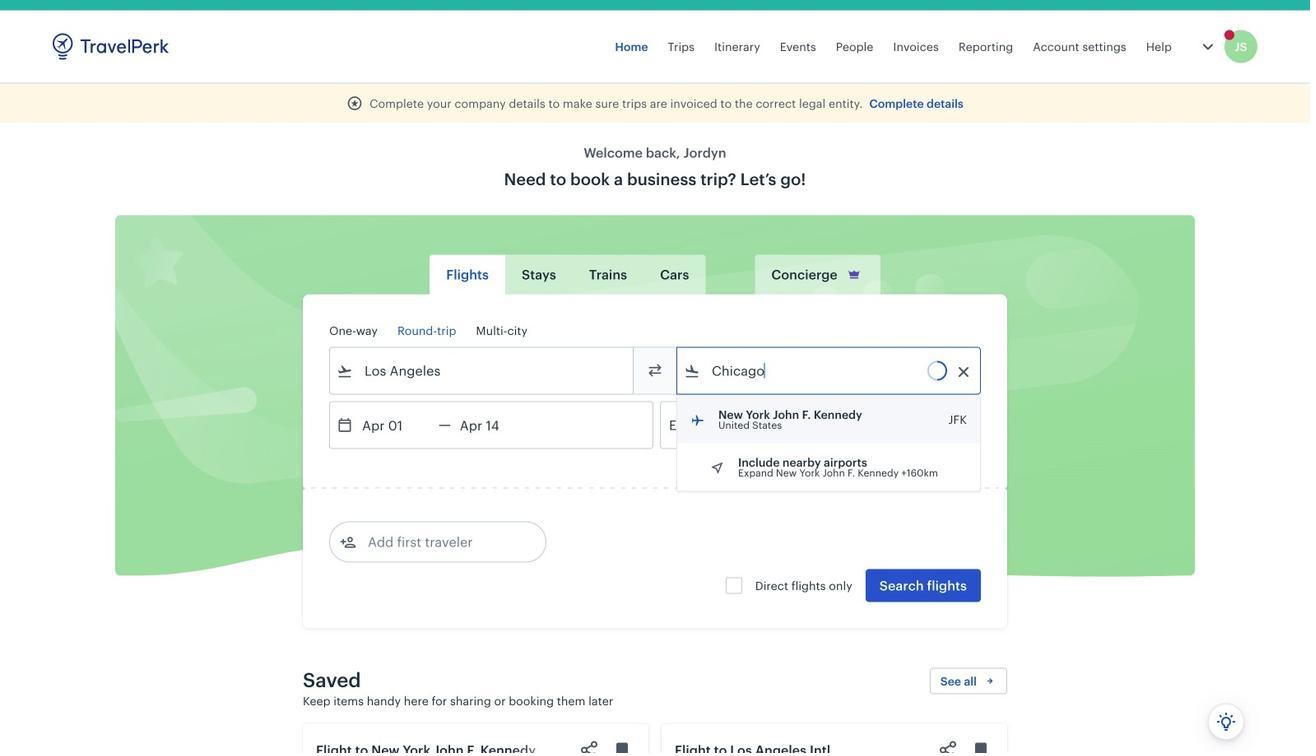 Task type: vqa. For each thing, say whether or not it's contained in the screenshot.
Selected. Saturday, May 4, 2024 IMAGE
no



Task type: describe. For each thing, give the bounding box(es) containing it.
Depart text field
[[353, 402, 439, 448]]

To search field
[[701, 358, 959, 384]]

Add first traveler search field
[[356, 529, 528, 555]]



Task type: locate. For each thing, give the bounding box(es) containing it.
Return text field
[[451, 402, 537, 448]]

From search field
[[353, 358, 612, 384]]



